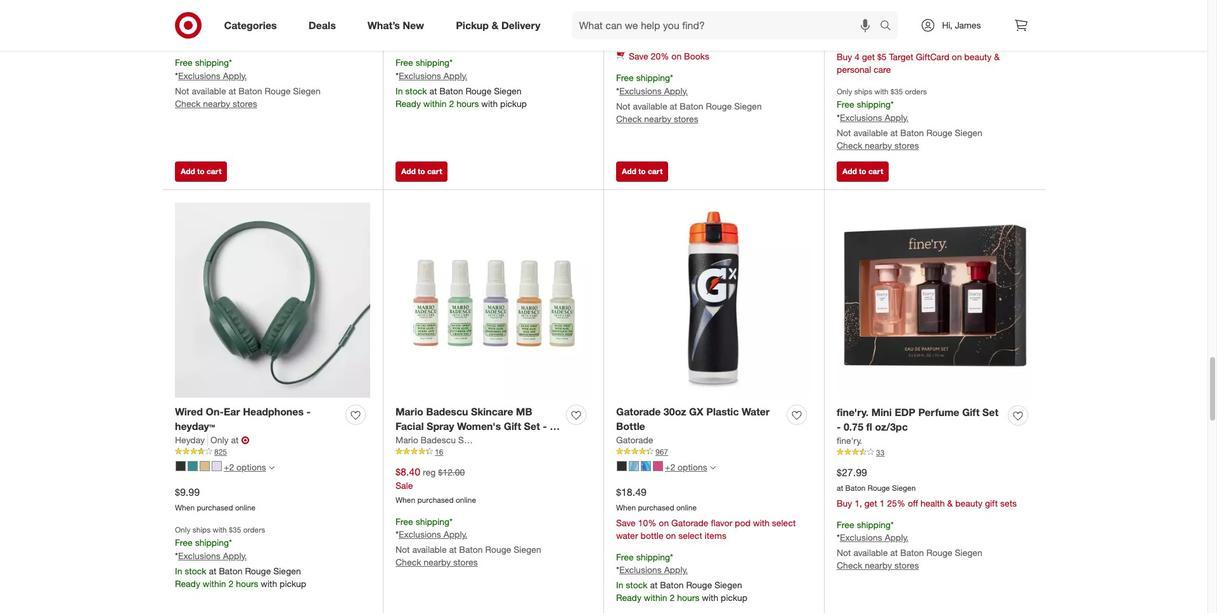 Task type: vqa. For each thing, say whether or not it's contained in the screenshot.
the middle "In"
yes



Task type: locate. For each thing, give the bounding box(es) containing it.
0 horizontal spatial hours
[[236, 579, 258, 590]]

0 horizontal spatial ready
[[175, 579, 200, 590]]

get right the "4"
[[863, 51, 875, 62]]

What can we help you find? suggestions appear below search field
[[572, 11, 884, 39]]

1 vertical spatial $12.00
[[438, 467, 465, 478]]

purchased up "20%"
[[638, 36, 675, 46]]

search
[[875, 20, 905, 33]]

orders down '$9.99 when purchased online'
[[243, 526, 265, 535]]

gatorade link
[[617, 434, 654, 447]]

exclusions apply. button down bottle
[[620, 565, 688, 577]]

all colors + 2 more colors image
[[269, 466, 274, 472], [710, 466, 716, 472]]

purchased up 10%
[[638, 504, 675, 513]]

1 +2 options button from the left
[[170, 458, 280, 478]]

rouge inside the only ships with $35 orders free shipping * * exclusions apply. not available at baton rouge siegen check nearby stores
[[927, 127, 953, 138]]

nearby for when purchased online
[[203, 98, 230, 109]]

all colors + 2 more colors element down 967 link
[[710, 464, 716, 472]]

badescu for mario badescu skincare mb facial spray women's gift set - 5 pc - ulta beauty
[[426, 406, 468, 419]]

1 all colors + 2 more colors element from the left
[[269, 464, 274, 472]]

1 add to cart from the left
[[181, 167, 222, 176]]

all colors + 2 more colors image down 967 link
[[710, 466, 716, 472]]

- inside fine'ry. mini edp perfume gift set - 0.75 fl oz/3pc
[[837, 421, 841, 434]]

1 buy from the top
[[837, 51, 853, 62]]

0 horizontal spatial select
[[679, 531, 703, 541]]

$27.99 at baton rouge siegen buy 1, get 1 25% off health & beauty gift sets
[[837, 467, 1017, 509]]

orders
[[906, 87, 928, 96], [243, 526, 265, 535]]

skincare inside "mario badescu skincare mb facial spray women's gift set - 5 pc - ulta beauty"
[[471, 406, 514, 419]]

purchased inside "$8.40 reg $12.00 sale when purchased online"
[[418, 496, 454, 505]]

not for buy 1, get 1 25% off health & beauty gift sets
[[837, 548, 852, 559]]

cart for $39.99
[[207, 167, 222, 176]]

gift down the mb
[[504, 421, 521, 433]]

fine'ry. inside fine'ry. mini edp perfume gift set - 0.75 fl oz/3pc
[[837, 407, 869, 419]]

3 to from the left
[[639, 167, 646, 176]]

beauty down james
[[965, 51, 992, 62]]

add to cart for free
[[622, 167, 663, 176]]

within inside only ships with $35 orders free shipping * * exclusions apply. in stock at  baton rouge siegen ready within 2 hours with pickup
[[203, 579, 226, 590]]

0 horizontal spatial set
[[524, 421, 540, 433]]

1 vertical spatial only
[[211, 435, 229, 446]]

purchased inside $39.99 when purchased online
[[197, 36, 233, 46]]

pickup & delivery link
[[445, 11, 557, 39]]

cart for free
[[648, 167, 663, 176]]

1 vertical spatial fine'ry.
[[837, 436, 863, 446]]

beauty left gift
[[956, 498, 983, 509]]

3 add to cart from the left
[[622, 167, 663, 176]]

0 vertical spatial gatorade
[[617, 406, 661, 419]]

0 horizontal spatial pickup
[[280, 579, 306, 590]]

0 horizontal spatial all colors + 2 more colors element
[[269, 464, 274, 472]]

$12.00 when purchased online
[[617, 19, 697, 46]]

0 horizontal spatial &
[[492, 19, 499, 31]]

0 vertical spatial within
[[424, 98, 447, 109]]

1 options from the left
[[237, 462, 266, 473]]

2 vertical spatial pickup
[[721, 593, 748, 604]]

- left 0.75 on the right of the page
[[837, 421, 841, 434]]

badescu up spray
[[426, 406, 468, 419]]

- inside wired on-ear headphones - heyday™
[[307, 406, 311, 419]]

black image
[[176, 461, 186, 472]]

buy inside $4.99 ( $1.25 /ounce ) at baton rouge siegen buy 4 get $5 target giftcard on beauty & personal care
[[837, 51, 853, 62]]

$12.00 right reg
[[438, 467, 465, 478]]

set right the perfume
[[983, 407, 999, 419]]

exclusions down "20%"
[[620, 85, 662, 96]]

2 horizontal spatial &
[[995, 51, 1000, 62]]

nearby inside the only ships with $35 orders free shipping * * exclusions apply. not available at baton rouge siegen check nearby stores
[[865, 140, 893, 151]]

- left 5
[[543, 421, 547, 433]]

stores for when purchased online
[[233, 98, 257, 109]]

2 all colors + 2 more colors element from the left
[[710, 464, 716, 472]]

purchased inside $12.00 when purchased online
[[638, 36, 675, 46]]

ready
[[396, 98, 421, 109], [175, 579, 200, 590], [617, 593, 642, 604]]

exclusions apply. button down '$9.99 when purchased online'
[[178, 550, 247, 563]]

orders for $4.99
[[906, 87, 928, 96]]

only for $9.99
[[175, 526, 191, 535]]

1 vertical spatial beauty
[[956, 498, 983, 509]]

nearby for sale
[[424, 558, 451, 569]]

when down $39.99
[[175, 36, 195, 46]]

1 horizontal spatial +2 options
[[665, 462, 708, 473]]

2 fine'ry. from the top
[[837, 436, 863, 446]]

set inside "mario badescu skincare mb facial spray women's gift set - 5 pc - ulta beauty"
[[524, 421, 540, 433]]

2 vertical spatial only
[[175, 526, 191, 535]]

1 horizontal spatial all colors + 2 more colors element
[[710, 464, 716, 472]]

purchased down $39.99
[[197, 36, 233, 46]]

heyday only at ¬
[[175, 434, 250, 447]]

mario up facial
[[396, 406, 424, 419]]

skincare up women's
[[471, 406, 514, 419]]

only inside heyday only at ¬
[[211, 435, 229, 446]]

hours
[[457, 98, 479, 109], [236, 579, 258, 590], [678, 593, 700, 604]]

$12.00
[[617, 19, 647, 32], [438, 467, 465, 478]]

0 vertical spatial free shipping * * exclusions apply. in stock at  baton rouge siegen ready within 2 hours with pickup
[[396, 57, 527, 109]]

& inside pickup & delivery link
[[492, 19, 499, 31]]

free shipping * * exclusions apply. in stock at  baton rouge siegen ready within 2 hours with pickup
[[396, 57, 527, 109], [617, 552, 748, 604]]

all colors + 2 more colors image for headphones
[[269, 466, 274, 472]]

fine'ry. up 0.75 on the right of the page
[[837, 407, 869, 419]]

siegen inside the only ships with $35 orders free shipping * * exclusions apply. not available at baton rouge siegen check nearby stores
[[955, 127, 983, 138]]

0 vertical spatial stock
[[405, 85, 427, 96]]

$35 down '$9.99 when purchased online'
[[229, 526, 241, 535]]

free shipping * * exclusions apply. not available at baton rouge siegen check nearby stores for when purchased online
[[175, 57, 321, 109]]

apply. inside only ships with $35 orders free shipping * * exclusions apply. in stock at  baton rouge siegen ready within 2 hours with pickup
[[223, 551, 247, 562]]

2 mario from the top
[[396, 435, 418, 446]]

2 +2 options from the left
[[665, 462, 708, 473]]

+2 options right pink image at bottom right
[[665, 462, 708, 473]]

0 horizontal spatial options
[[237, 462, 266, 473]]

+2 options for $18.49
[[665, 462, 708, 473]]

2 all colors + 2 more colors image from the left
[[710, 466, 716, 472]]

gatorade down bottle
[[617, 435, 654, 446]]

0 vertical spatial get
[[863, 51, 875, 62]]

0 vertical spatial only
[[837, 87, 853, 96]]

0 horizontal spatial in
[[175, 566, 182, 577]]

exclusions down sale
[[399, 530, 441, 541]]

1 add to cart button from the left
[[175, 162, 227, 182]]

$35 for $9.99
[[229, 526, 241, 535]]

0 vertical spatial set
[[983, 407, 999, 419]]

facial
[[396, 421, 424, 433]]

ships down '$9.99 when purchased online'
[[193, 526, 211, 535]]

free down 'save 20% on books'
[[617, 72, 634, 83]]

0 vertical spatial badescu
[[426, 406, 468, 419]]

skincare for mario badescu skincare mb facial spray women's gift set - 5 pc - ulta beauty
[[471, 406, 514, 419]]

0 horizontal spatial orders
[[243, 526, 265, 535]]

badescu up the 16
[[421, 435, 456, 446]]

0 vertical spatial select
[[772, 518, 796, 529]]

mario inside "mario badescu skincare mb facial spray women's gift set - 5 pc - ulta beauty"
[[396, 406, 424, 419]]

2 options from the left
[[678, 462, 708, 473]]

ships down personal
[[855, 87, 873, 96]]

0 vertical spatial pickup
[[501, 98, 527, 109]]

1 vertical spatial $35
[[229, 526, 241, 535]]

shipping down the care
[[857, 99, 891, 110]]

free down $9.99
[[175, 538, 193, 549]]

purchased inside '$9.99 when purchased online'
[[197, 504, 233, 513]]

wired on-ear headphones - heyday™ image
[[175, 203, 370, 398], [175, 203, 370, 398]]

online for $39.99
[[235, 36, 256, 46]]

edp
[[895, 407, 916, 419]]

only inside only ships with $35 orders free shipping * * exclusions apply. in stock at  baton rouge siegen ready within 2 hours with pickup
[[175, 526, 191, 535]]

2 vertical spatial &
[[948, 498, 953, 509]]

0 horizontal spatial 2
[[229, 579, 234, 590]]

2 add to cart from the left
[[402, 167, 442, 176]]

save up water
[[617, 518, 636, 529]]

2 horizontal spatial in
[[617, 581, 624, 591]]

1 horizontal spatial set
[[983, 407, 999, 419]]

2 horizontal spatial ready
[[617, 593, 642, 604]]

spray
[[427, 421, 454, 433]]

add for $39.99
[[181, 167, 195, 176]]

in inside only ships with $35 orders free shipping * * exclusions apply. in stock at  baton rouge siegen ready within 2 hours with pickup
[[175, 566, 182, 577]]

get left the 1
[[865, 498, 878, 509]]

+2 options button down 825
[[170, 458, 280, 478]]

shipping down "20%"
[[637, 72, 670, 83]]

when inside $39.99 when purchased online
[[175, 36, 195, 46]]

2 vertical spatial gatorade
[[672, 518, 709, 529]]

buy left the 1,
[[837, 498, 853, 509]]

fine'ry. link
[[837, 435, 863, 448]]

4 add to cart button from the left
[[837, 162, 890, 182]]

0 horizontal spatial gift
[[504, 421, 521, 433]]

new
[[403, 19, 424, 31]]

mario down facial
[[396, 435, 418, 446]]

skincare down women's
[[458, 435, 493, 446]]

gatorade up bottle
[[617, 406, 661, 419]]

online inside '$9.99 when purchased online'
[[235, 504, 256, 513]]

when down the $18.49
[[617, 504, 636, 513]]

fine'ry. down 0.75 on the right of the page
[[837, 436, 863, 446]]

gatorade
[[617, 406, 661, 419], [617, 435, 654, 446], [672, 518, 709, 529]]

baton inside $4.99 ( $1.25 /ounce ) at baton rouge siegen buy 4 get $5 target giftcard on beauty & personal care
[[846, 37, 866, 46]]

purchased down reg
[[418, 496, 454, 505]]

1 horizontal spatial only
[[211, 435, 229, 446]]

1 fine'ry. from the top
[[837, 407, 869, 419]]

when inside $12.00 when purchased online
[[617, 36, 636, 46]]

options
[[237, 462, 266, 473], [678, 462, 708, 473]]

ear
[[224, 406, 240, 419]]

at inside $27.99 at baton rouge siegen buy 1, get 1 25% off health & beauty gift sets
[[837, 484, 844, 493]]

3 cart from the left
[[648, 167, 663, 176]]

hours inside only ships with $35 orders free shipping * * exclusions apply. in stock at  baton rouge siegen ready within 2 hours with pickup
[[236, 579, 258, 590]]

orders down target
[[906, 87, 928, 96]]

1 vertical spatial within
[[203, 579, 226, 590]]

when up 'save 20% on books'
[[617, 36, 636, 46]]

only down $9.99
[[175, 526, 191, 535]]

only ships with $35 orders free shipping * * exclusions apply. not available at baton rouge siegen check nearby stores
[[837, 87, 983, 151]]

set down the mb
[[524, 421, 540, 433]]

stock
[[405, 85, 427, 96], [185, 566, 206, 577], [626, 581, 648, 591]]

free
[[175, 57, 193, 68], [396, 57, 413, 68], [617, 72, 634, 83], [837, 99, 855, 110], [396, 517, 413, 528], [837, 520, 855, 531], [175, 538, 193, 549], [617, 552, 634, 563]]

- right headphones at the bottom of page
[[307, 406, 311, 419]]

mario badescu skincare mb facial spray women's gift set - 5 pc - ulta beauty
[[396, 406, 556, 448]]

at inside only ships with $35 orders free shipping * * exclusions apply. in stock at  baton rouge siegen ready within 2 hours with pickup
[[209, 566, 217, 577]]

check
[[175, 98, 201, 109], [617, 113, 642, 124], [837, 140, 863, 151], [396, 558, 421, 569], [837, 561, 863, 572]]

gift
[[963, 407, 980, 419], [504, 421, 521, 433]]

0 vertical spatial ready
[[396, 98, 421, 109]]

10%
[[638, 518, 657, 529]]

gift right the perfume
[[963, 407, 980, 419]]

free shipping * * exclusions apply. not available at baton rouge siegen check nearby stores for sale
[[396, 517, 542, 569]]

exclusions down '$9.99 when purchased online'
[[178, 551, 221, 562]]

wired
[[175, 406, 203, 419]]

available inside the only ships with $35 orders free shipping * * exclusions apply. not available at baton rouge siegen check nearby stores
[[854, 127, 888, 138]]

+2 right pink image at bottom right
[[665, 462, 676, 473]]

1 add from the left
[[181, 167, 195, 176]]

siegen inside only ships with $35 orders free shipping * * exclusions apply. in stock at  baton rouge siegen ready within 2 hours with pickup
[[274, 566, 301, 577]]

online
[[235, 36, 256, 46], [677, 36, 697, 46], [456, 496, 476, 505], [235, 504, 256, 513], [677, 504, 697, 513]]

rouge
[[868, 37, 890, 46], [265, 85, 291, 96], [466, 85, 492, 96], [706, 101, 732, 111], [927, 127, 953, 138], [868, 484, 890, 493], [486, 545, 512, 556], [927, 548, 953, 559], [245, 566, 271, 577], [687, 581, 713, 591]]

add to cart
[[181, 167, 222, 176], [402, 167, 442, 176], [622, 167, 663, 176], [843, 167, 884, 176]]

all colors + 2 more colors image for plastic
[[710, 466, 716, 472]]

exclusions apply. button
[[178, 70, 247, 82], [399, 70, 468, 82], [620, 85, 688, 97], [840, 111, 909, 124], [399, 529, 468, 542], [840, 532, 909, 545], [178, 550, 247, 563], [620, 565, 688, 577]]

shipping down '$9.99 when purchased online'
[[195, 538, 229, 549]]

headphones
[[243, 406, 304, 419]]

1 vertical spatial buy
[[837, 498, 853, 509]]

ready inside only ships with $35 orders free shipping * * exclusions apply. in stock at  baton rouge siegen ready within 2 hours with pickup
[[175, 579, 200, 590]]

stores inside the only ships with $35 orders free shipping * * exclusions apply. not available at baton rouge siegen check nearby stores
[[895, 140, 919, 151]]

1 vertical spatial badescu
[[421, 435, 456, 446]]

only ships with $35 orders free shipping * * exclusions apply. in stock at  baton rouge siegen ready within 2 hours with pickup
[[175, 526, 306, 590]]

0 horizontal spatial stock
[[185, 566, 206, 577]]

get
[[863, 51, 875, 62], [865, 498, 878, 509]]

exclusions
[[178, 70, 221, 81], [399, 70, 441, 81], [620, 85, 662, 96], [840, 112, 883, 123], [399, 530, 441, 541], [840, 533, 883, 544], [178, 551, 221, 562], [620, 565, 662, 576]]

1 vertical spatial ships
[[193, 526, 211, 535]]

fine'ry. mini edp perfume gift set - 0.75 fl oz/3pc image
[[837, 203, 1033, 399], [837, 203, 1033, 399]]

1 +2 options from the left
[[224, 462, 266, 473]]

+2 options button down 967 on the bottom right of the page
[[611, 458, 722, 478]]

when down $9.99
[[175, 504, 195, 513]]

free shipping * * exclusions apply. not available at baton rouge siegen check nearby stores
[[175, 57, 321, 109], [617, 72, 762, 124], [396, 517, 542, 569], [837, 520, 983, 572]]

select left 'items' on the bottom right of page
[[679, 531, 703, 541]]

0 vertical spatial beauty
[[965, 51, 992, 62]]

check nearby stores button
[[175, 97, 257, 110], [617, 113, 699, 125], [837, 139, 919, 152], [396, 557, 478, 570], [837, 560, 919, 573]]

0 vertical spatial gift
[[963, 407, 980, 419]]

buy left the "4"
[[837, 51, 853, 62]]

on right giftcard
[[952, 51, 963, 62]]

1 vertical spatial in
[[175, 566, 182, 577]]

1 vertical spatial pickup
[[280, 579, 306, 590]]

orders inside only ships with $35 orders free shipping * * exclusions apply. in stock at  baton rouge siegen ready within 2 hours with pickup
[[243, 526, 265, 535]]

4
[[855, 51, 860, 62]]

1 vertical spatial get
[[865, 498, 878, 509]]

free down sale
[[396, 517, 413, 528]]

1 vertical spatial ready
[[175, 579, 200, 590]]

gatorade 30oz gx plastic water bottle image
[[617, 203, 812, 398], [617, 203, 812, 398]]

1 horizontal spatial &
[[948, 498, 953, 509]]

options for gx
[[678, 462, 708, 473]]

in
[[396, 85, 403, 96], [175, 566, 182, 577], [617, 581, 624, 591]]

online for $9.99
[[235, 504, 256, 513]]

4 add from the left
[[843, 167, 857, 176]]

4 add to cart from the left
[[843, 167, 884, 176]]

3 add from the left
[[622, 167, 637, 176]]

save 20% on books
[[629, 51, 710, 61]]

purchased down $9.99
[[197, 504, 233, 513]]

fine'ry. mini edp perfume gift set - 0.75 fl oz/3pc link
[[837, 406, 1003, 435]]

heyday™
[[175, 421, 215, 433]]

1 horizontal spatial hours
[[457, 98, 479, 109]]

2 vertical spatial 2
[[670, 593, 675, 604]]

1 horizontal spatial ready
[[396, 98, 421, 109]]

rouge inside $4.99 ( $1.25 /ounce ) at baton rouge siegen buy 4 get $5 target giftcard on beauty & personal care
[[868, 37, 890, 46]]

badescu
[[426, 406, 468, 419], [421, 435, 456, 446]]

+2 options for $9.99
[[224, 462, 266, 473]]

2 vertical spatial ready
[[617, 593, 642, 604]]

not inside the only ships with $35 orders free shipping * * exclusions apply. not available at baton rouge siegen check nearby stores
[[837, 127, 852, 138]]

1 mario from the top
[[396, 406, 424, 419]]

1 horizontal spatial orders
[[906, 87, 928, 96]]

badescu inside mario badescu skincare link
[[421, 435, 456, 446]]

1 +2 from the left
[[224, 462, 234, 473]]

2 +2 from the left
[[665, 462, 676, 473]]

nearby
[[203, 98, 230, 109], [645, 113, 672, 124], [865, 140, 893, 151], [424, 558, 451, 569], [865, 561, 893, 572]]

4 cart from the left
[[869, 167, 884, 176]]

+2 options
[[224, 462, 266, 473], [665, 462, 708, 473]]

add to cart button for $4.99
[[837, 162, 890, 182]]

1 cart from the left
[[207, 167, 222, 176]]

2
[[449, 98, 454, 109], [229, 579, 234, 590], [670, 593, 675, 604]]

0 vertical spatial $12.00
[[617, 19, 647, 32]]

badescu inside "mario badescu skincare mb facial spray women's gift set - 5 pc - ulta beauty"
[[426, 406, 468, 419]]

)
[[916, 21, 919, 32]]

all colors + 2 more colors image down 825 link
[[269, 466, 274, 472]]

1 all colors + 2 more colors image from the left
[[269, 466, 274, 472]]

yellow image
[[200, 461, 210, 472]]

1 vertical spatial 2
[[229, 579, 234, 590]]

3 add to cart button from the left
[[617, 162, 669, 182]]

mario
[[396, 406, 424, 419], [396, 435, 418, 446]]

1 horizontal spatial ships
[[855, 87, 873, 96]]

exclusions apply. button down "$8.40 reg $12.00 sale when purchased online"
[[399, 529, 468, 542]]

+2 options down ¬ on the bottom of the page
[[224, 462, 266, 473]]

when for $39.99
[[175, 36, 195, 46]]

2 horizontal spatial hours
[[678, 593, 700, 604]]

check nearby stores button for sale
[[396, 557, 478, 570]]

mario badescu skincare mb facial spray women's gift set - 5 pc - ulta beauty image
[[396, 203, 591, 398], [396, 203, 591, 398]]

only down personal
[[837, 87, 853, 96]]

books
[[684, 51, 710, 61]]

mario inside mario badescu skincare link
[[396, 435, 418, 446]]

+2
[[224, 462, 234, 473], [665, 462, 676, 473]]

1 horizontal spatial 2
[[449, 98, 454, 109]]

shipping down bottle
[[637, 552, 670, 563]]

2 +2 options button from the left
[[611, 458, 722, 478]]

stores
[[233, 98, 257, 109], [674, 113, 699, 124], [895, 140, 919, 151], [454, 558, 478, 569], [895, 561, 919, 572]]

1 vertical spatial gatorade
[[617, 435, 654, 446]]

2 buy from the top
[[837, 498, 853, 509]]

not
[[175, 85, 189, 96], [617, 101, 631, 111], [837, 127, 852, 138], [396, 545, 410, 556], [837, 548, 852, 559]]

0 vertical spatial orders
[[906, 87, 928, 96]]

1 vertical spatial free shipping * * exclusions apply. in stock at  baton rouge siegen ready within 2 hours with pickup
[[617, 552, 748, 604]]

2 inside only ships with $35 orders free shipping * * exclusions apply. in stock at  baton rouge siegen ready within 2 hours with pickup
[[229, 579, 234, 590]]

orders inside the only ships with $35 orders free shipping * * exclusions apply. not available at baton rouge siegen check nearby stores
[[906, 87, 928, 96]]

0 horizontal spatial all colors + 2 more colors image
[[269, 466, 274, 472]]

1 horizontal spatial options
[[678, 462, 708, 473]]

+2 right soft purple icon on the bottom
[[224, 462, 234, 473]]

gatorade up 'items' on the bottom right of page
[[672, 518, 709, 529]]

1 horizontal spatial $12.00
[[617, 19, 647, 32]]

1 vertical spatial stock
[[185, 566, 206, 577]]

set inside fine'ry. mini edp perfume gift set - 0.75 fl oz/3pc
[[983, 407, 999, 419]]

when
[[175, 36, 195, 46], [617, 36, 636, 46], [396, 496, 416, 505], [175, 504, 195, 513], [617, 504, 636, 513]]

free shipping * * exclusions apply. in stock at  baton rouge siegen ready within 2 hours with pickup down pickup
[[396, 57, 527, 109]]

light blue image
[[629, 461, 639, 472]]

pickup inside only ships with $35 orders free shipping * * exclusions apply. in stock at  baton rouge siegen ready within 2 hours with pickup
[[280, 579, 306, 590]]

stores for sale
[[454, 558, 478, 569]]

1 horizontal spatial select
[[772, 518, 796, 529]]

when inside "$8.40 reg $12.00 sale when purchased online"
[[396, 496, 416, 505]]

to for $4.99
[[860, 167, 867, 176]]

$35 down the care
[[891, 87, 903, 96]]

ships inside the only ships with $35 orders free shipping * * exclusions apply. not available at baton rouge siegen check nearby stores
[[855, 87, 873, 96]]

what's new link
[[357, 11, 440, 39]]

gatorade inside gatorade 30oz gx plastic water bottle
[[617, 406, 661, 419]]

0 horizontal spatial $12.00
[[438, 467, 465, 478]]

select right 'pod'
[[772, 518, 796, 529]]

only inside the only ships with $35 orders free shipping * * exclusions apply. not available at baton rouge siegen check nearby stores
[[837, 87, 853, 96]]

$19.99
[[396, 19, 426, 32]]

2 vertical spatial in
[[617, 581, 624, 591]]

categories
[[224, 19, 277, 31]]

2 to from the left
[[418, 167, 425, 176]]

shipping down new
[[416, 57, 450, 68]]

only up 825
[[211, 435, 229, 446]]

soft purple image
[[212, 461, 222, 472]]

shipping
[[195, 57, 229, 68], [416, 57, 450, 68], [637, 72, 670, 83], [857, 99, 891, 110], [416, 517, 450, 528], [857, 520, 891, 531], [195, 538, 229, 549], [637, 552, 670, 563]]

2 horizontal spatial 2
[[670, 593, 675, 604]]

ships inside only ships with $35 orders free shipping * * exclusions apply. in stock at  baton rouge siegen ready within 2 hours with pickup
[[193, 526, 211, 535]]

$12.00 up 'save 20% on books'
[[617, 19, 647, 32]]

skincare
[[471, 406, 514, 419], [458, 435, 493, 446]]

purchased for $12.00
[[638, 36, 675, 46]]

0 horizontal spatial only
[[175, 526, 191, 535]]

when down sale
[[396, 496, 416, 505]]

1 vertical spatial &
[[995, 51, 1000, 62]]

0 horizontal spatial +2 options
[[224, 462, 266, 473]]

0 horizontal spatial $35
[[229, 526, 241, 535]]

0 horizontal spatial within
[[203, 579, 226, 590]]

0 vertical spatial $35
[[891, 87, 903, 96]]

0 vertical spatial ships
[[855, 87, 873, 96]]

1 vertical spatial select
[[679, 531, 703, 541]]

online inside $12.00 when purchased online
[[677, 36, 697, 46]]

1 to from the left
[[197, 167, 205, 176]]

options down 825 link
[[237, 462, 266, 473]]

1 horizontal spatial +2 options button
[[611, 458, 722, 478]]

4 to from the left
[[860, 167, 867, 176]]

$35 inside the only ships with $35 orders free shipping * * exclusions apply. not available at baton rouge siegen check nearby stores
[[891, 87, 903, 96]]

1 horizontal spatial +2
[[665, 462, 676, 473]]

within
[[424, 98, 447, 109], [203, 579, 226, 590], [644, 593, 668, 604]]

all colors + 2 more colors element
[[269, 464, 274, 472], [710, 464, 716, 472]]

add for free
[[622, 167, 637, 176]]

$4.99 ( $1.25 /ounce ) at baton rouge siegen buy 4 get $5 target giftcard on beauty & personal care
[[837, 20, 1000, 75]]

save left "20%"
[[629, 51, 649, 61]]

0 vertical spatial skincare
[[471, 406, 514, 419]]

shipping down the 1
[[857, 520, 891, 531]]

at
[[837, 37, 844, 46], [229, 85, 236, 96], [430, 85, 437, 96], [670, 101, 678, 111], [891, 127, 898, 138], [231, 435, 239, 446], [837, 484, 844, 493], [449, 545, 457, 556], [891, 548, 898, 559], [209, 566, 217, 577], [650, 581, 658, 591]]

when inside '$9.99 when purchased online'
[[175, 504, 195, 513]]

add to cart for $39.99
[[181, 167, 222, 176]]

+2 for $18.49
[[665, 462, 676, 473]]

get inside $27.99 at baton rouge siegen buy 1, get 1 25% off health & beauty gift sets
[[865, 498, 878, 509]]

1 horizontal spatial stock
[[405, 85, 427, 96]]

0 vertical spatial buy
[[837, 51, 853, 62]]

$35 inside only ships with $35 orders free shipping * * exclusions apply. in stock at  baton rouge siegen ready within 2 hours with pickup
[[229, 526, 241, 535]]

1 vertical spatial save
[[617, 518, 636, 529]]

free shipping * * exclusions apply. in stock at  baton rouge siegen ready within 2 hours with pickup down bottle
[[617, 552, 748, 604]]

$4.99
[[837, 20, 862, 32]]

personal
[[837, 64, 872, 75]]

exclusions down personal
[[840, 112, 883, 123]]

all colors + 2 more colors element down 825 link
[[269, 464, 274, 472]]

-
[[307, 406, 311, 419], [543, 421, 547, 433], [837, 421, 841, 434], [411, 435, 415, 448]]

not for when purchased online
[[175, 85, 189, 96]]

ships for $4.99
[[855, 87, 873, 96]]

free down personal
[[837, 99, 855, 110]]

1 horizontal spatial within
[[424, 98, 447, 109]]

save
[[629, 51, 649, 61], [617, 518, 636, 529]]

online inside $39.99 when purchased online
[[235, 36, 256, 46]]

2 horizontal spatial only
[[837, 87, 853, 96]]

with
[[875, 87, 889, 96], [482, 98, 498, 109], [754, 518, 770, 529], [213, 526, 227, 535], [261, 579, 277, 590], [702, 593, 719, 604]]

1 horizontal spatial gift
[[963, 407, 980, 419]]

1 vertical spatial skincare
[[458, 435, 493, 446]]

check for when purchased online
[[175, 98, 201, 109]]

nearby for buy 1, get 1 25% off health & beauty gift sets
[[865, 561, 893, 572]]

options down 967 link
[[678, 462, 708, 473]]

0 vertical spatial 2
[[449, 98, 454, 109]]

beauty inside $4.99 ( $1.25 /ounce ) at baton rouge siegen buy 4 get $5 target giftcard on beauty & personal care
[[965, 51, 992, 62]]

1 horizontal spatial in
[[396, 85, 403, 96]]

to for $39.99
[[197, 167, 205, 176]]

pickup
[[501, 98, 527, 109], [280, 579, 306, 590], [721, 593, 748, 604]]

2 cart from the left
[[427, 167, 442, 176]]

1 vertical spatial gift
[[504, 421, 521, 433]]

+2 options button for $9.99
[[170, 458, 280, 478]]

0 vertical spatial mario
[[396, 406, 424, 419]]



Task type: describe. For each thing, give the bounding box(es) containing it.
gatorade inside $18.49 when purchased online save 10% on gatorade flavor pod with select water bottle on select items
[[672, 518, 709, 529]]

$12.00 inside "$8.40 reg $12.00 sale when purchased online"
[[438, 467, 465, 478]]

sale
[[396, 481, 413, 491]]

0.75
[[844, 421, 864, 434]]

$5
[[878, 51, 887, 62]]

20%
[[651, 51, 669, 61]]

add to cart button for free
[[617, 162, 669, 182]]

oz/3pc
[[876, 421, 908, 434]]

baton inside the only ships with $35 orders free shipping * * exclusions apply. not available at baton rouge siegen check nearby stores
[[901, 127, 925, 138]]

fl
[[867, 421, 873, 434]]

online for $12.00
[[677, 36, 697, 46]]

exclusions apply. button down $39.99 when purchased online on the top left of the page
[[178, 70, 247, 82]]

free inside the only ships with $35 orders free shipping * * exclusions apply. not available at baton rouge siegen check nearby stores
[[837, 99, 855, 110]]

pc
[[396, 435, 408, 448]]

delivery
[[502, 19, 541, 31]]

shipping inside the only ships with $35 orders free shipping * * exclusions apply. not available at baton rouge siegen check nearby stores
[[857, 99, 891, 110]]

check for sale
[[396, 558, 421, 569]]

825 link
[[175, 447, 370, 458]]

when for $9.99
[[175, 504, 195, 513]]

fine'ry. mini edp perfume gift set - 0.75 fl oz/3pc
[[837, 407, 999, 434]]

2 add from the left
[[402, 167, 416, 176]]

add to cart button for $39.99
[[175, 162, 227, 182]]

& inside $4.99 ( $1.25 /ounce ) at baton rouge siegen buy 4 get $5 target giftcard on beauty & personal care
[[995, 51, 1000, 62]]

buy inside $27.99 at baton rouge siegen buy 1, get 1 25% off health & beauty gift sets
[[837, 498, 853, 509]]

beauty inside $27.99 at baton rouge siegen buy 1, get 1 25% off health & beauty gift sets
[[956, 498, 983, 509]]

pink image
[[653, 461, 663, 472]]

check nearby stores button for when purchased online
[[175, 97, 257, 110]]

pickup & delivery
[[456, 19, 541, 31]]

25%
[[888, 498, 906, 509]]

$8.40
[[396, 466, 421, 479]]

badescu for mario badescu skincare
[[421, 435, 456, 446]]

2 vertical spatial within
[[644, 593, 668, 604]]

1 horizontal spatial free shipping * * exclusions apply. in stock at  baton rouge siegen ready within 2 hours with pickup
[[617, 552, 748, 604]]

stock inside only ships with $35 orders free shipping * * exclusions apply. in stock at  baton rouge siegen ready within 2 hours with pickup
[[185, 566, 206, 577]]

1,
[[855, 498, 863, 509]]

mario for mario badescu skincare mb facial spray women's gift set - 5 pc - ulta beauty
[[396, 406, 424, 419]]

heyday link
[[175, 434, 208, 447]]

health
[[921, 498, 945, 509]]

search button
[[875, 11, 905, 42]]

825
[[214, 448, 227, 457]]

(
[[864, 21, 867, 32]]

free down '$27.99'
[[837, 520, 855, 531]]

gatorade 30oz gx plastic water bottle link
[[617, 405, 782, 434]]

$18.49
[[617, 486, 647, 499]]

giftcard
[[916, 51, 950, 62]]

james
[[956, 20, 982, 30]]

exclusions apply. button down the 1
[[840, 532, 909, 545]]

perfume
[[919, 407, 960, 419]]

all colors + 2 more colors element for plastic
[[710, 464, 716, 472]]

fine'ry. for fine'ry.
[[837, 436, 863, 446]]

blue image
[[188, 461, 198, 472]]

apply. inside the only ships with $35 orders free shipping * * exclusions apply. not available at baton rouge siegen check nearby stores
[[885, 112, 909, 123]]

gift inside fine'ry. mini edp perfume gift set - 0.75 fl oz/3pc
[[963, 407, 980, 419]]

siegen inside $27.99 at baton rouge siegen buy 1, get 1 25% off health & beauty gift sets
[[893, 484, 916, 493]]

free down the what's new link
[[396, 57, 413, 68]]

shipping inside only ships with $35 orders free shipping * * exclusions apply. in stock at  baton rouge siegen ready within 2 hours with pickup
[[195, 538, 229, 549]]

care
[[874, 64, 892, 75]]

5
[[550, 421, 556, 433]]

$8.40 reg $12.00 sale when purchased online
[[396, 466, 476, 505]]

$27.99
[[837, 467, 868, 480]]

water
[[742, 406, 770, 419]]

available for sale
[[413, 545, 447, 556]]

16
[[435, 448, 444, 457]]

when for $12.00
[[617, 36, 636, 46]]

free down water
[[617, 552, 634, 563]]

exclusions inside the only ships with $35 orders free shipping * * exclusions apply. not available at baton rouge siegen check nearby stores
[[840, 112, 883, 123]]

gx
[[689, 406, 704, 419]]

get inside $4.99 ( $1.25 /ounce ) at baton rouge siegen buy 4 get $5 target giftcard on beauty & personal care
[[863, 51, 875, 62]]

to for free
[[639, 167, 646, 176]]

+2 options button for $18.49
[[611, 458, 722, 478]]

rouge inside only ships with $35 orders free shipping * * exclusions apply. in stock at  baton rouge siegen ready within 2 hours with pickup
[[245, 566, 271, 577]]

gatorade 30oz gx plastic water bottle
[[617, 406, 770, 433]]

not for sale
[[396, 545, 410, 556]]

2 horizontal spatial pickup
[[721, 593, 748, 604]]

2 vertical spatial hours
[[678, 593, 700, 604]]

sets
[[1001, 498, 1017, 509]]

exclusions down bottle
[[620, 565, 662, 576]]

33 link
[[837, 448, 1033, 459]]

mb
[[516, 406, 533, 419]]

baton inside only ships with $35 orders free shipping * * exclusions apply. in stock at  baton rouge siegen ready within 2 hours with pickup
[[219, 566, 243, 577]]

shipping down $39.99 when purchased online on the top left of the page
[[195, 57, 229, 68]]

bottle
[[617, 421, 646, 433]]

$1.25
[[867, 21, 889, 32]]

$39.99
[[175, 19, 205, 32]]

exclusions down $39.99 when purchased online on the top left of the page
[[178, 70, 221, 81]]

- right pc
[[411, 435, 415, 448]]

pod
[[735, 518, 751, 529]]

deals
[[309, 19, 336, 31]]

with inside the only ships with $35 orders free shipping * * exclusions apply. not available at baton rouge siegen check nearby stores
[[875, 87, 889, 96]]

stores for buy 1, get 1 25% off health & beauty gift sets
[[895, 561, 919, 572]]

off
[[908, 498, 919, 509]]

gatorade for gatorade 30oz gx plastic water bottle
[[617, 406, 661, 419]]

flavor
[[711, 518, 733, 529]]

gatorade for gatorade
[[617, 435, 654, 446]]

bottle
[[641, 531, 664, 541]]

check nearby stores button for buy 1, get 1 25% off health & beauty gift sets
[[837, 560, 919, 573]]

ships for $9.99
[[193, 526, 211, 535]]

free inside only ships with $35 orders free shipping * * exclusions apply. in stock at  baton rouge siegen ready within 2 hours with pickup
[[175, 538, 193, 549]]

at inside $4.99 ( $1.25 /ounce ) at baton rouge siegen buy 4 get $5 target giftcard on beauty & personal care
[[837, 37, 844, 46]]

black image
[[617, 461, 627, 472]]

cart for $4.99
[[869, 167, 884, 176]]

exclusions down new
[[399, 70, 441, 81]]

check for buy 1, get 1 25% off health & beauty gift sets
[[837, 561, 863, 572]]

2 vertical spatial stock
[[626, 581, 648, 591]]

skincare for mario badescu skincare
[[458, 435, 493, 446]]

$12.00 inside $12.00 when purchased online
[[617, 19, 647, 32]]

$18.49 when purchased online save 10% on gatorade flavor pod with select water bottle on select items
[[617, 486, 796, 541]]

mario badescu skincare
[[396, 435, 493, 446]]

baton inside $27.99 at baton rouge siegen buy 1, get 1 25% off health & beauty gift sets
[[846, 484, 866, 493]]

& inside $27.99 at baton rouge siegen buy 1, get 1 25% off health & beauty gift sets
[[948, 498, 953, 509]]

what's
[[368, 19, 400, 31]]

mario for mario badescu skincare
[[396, 435, 418, 446]]

available for buy 1, get 1 25% off health & beauty gift sets
[[854, 548, 888, 559]]

hi, james
[[943, 20, 982, 30]]

shipping down "$8.40 reg $12.00 sale when purchased online"
[[416, 517, 450, 528]]

967
[[656, 448, 669, 457]]

siegen inside $4.99 ( $1.25 /ounce ) at baton rouge siegen buy 4 get $5 target giftcard on beauty & personal care
[[893, 37, 916, 46]]

target
[[890, 51, 914, 62]]

free shipping * * exclusions apply. not available at baton rouge siegen check nearby stores for buy 1, get 1 25% off health & beauty gift sets
[[837, 520, 983, 572]]

mario badescu skincare mb facial spray women's gift set - 5 pc - ulta beauty link
[[396, 405, 561, 448]]

0 vertical spatial hours
[[457, 98, 479, 109]]

wired on-ear headphones - heyday™
[[175, 406, 311, 433]]

purchased for $39.99
[[197, 36, 233, 46]]

add for $4.99
[[843, 167, 857, 176]]

categories link
[[213, 11, 293, 39]]

967 link
[[617, 447, 812, 458]]

check inside the only ships with $35 orders free shipping * * exclusions apply. not available at baton rouge siegen check nearby stores
[[837, 140, 863, 151]]

at inside the only ships with $35 orders free shipping * * exclusions apply. not available at baton rouge siegen check nearby stores
[[891, 127, 898, 138]]

mario badescu skincare link
[[396, 434, 493, 447]]

exclusions apply. button down the care
[[840, 111, 909, 124]]

exclusions inside only ships with $35 orders free shipping * * exclusions apply. in stock at  baton rouge siegen ready within 2 hours with pickup
[[178, 551, 221, 562]]

save inside $18.49 when purchased online save 10% on gatorade flavor pod with select water bottle on select items
[[617, 518, 636, 529]]

gift
[[986, 498, 998, 509]]

mini
[[872, 407, 892, 419]]

$35 for $4.99
[[891, 87, 903, 96]]

with inside $18.49 when purchased online save 10% on gatorade flavor pod with select water bottle on select items
[[754, 518, 770, 529]]

hi,
[[943, 20, 953, 30]]

purchased for $9.99
[[197, 504, 233, 513]]

0 vertical spatial in
[[396, 85, 403, 96]]

reg
[[423, 467, 436, 478]]

items
[[705, 531, 727, 541]]

/ounce
[[889, 21, 916, 32]]

rouge inside $27.99 at baton rouge siegen buy 1, get 1 25% off health & beauty gift sets
[[868, 484, 890, 493]]

on inside $4.99 ( $1.25 /ounce ) at baton rouge siegen buy 4 get $5 target giftcard on beauty & personal care
[[952, 51, 963, 62]]

when inside $18.49 when purchased online save 10% on gatorade flavor pod with select water bottle on select items
[[617, 504, 636, 513]]

wired on-ear headphones - heyday™ link
[[175, 405, 341, 434]]

all colors + 2 more colors element for headphones
[[269, 464, 274, 472]]

on-
[[206, 406, 224, 419]]

ulta
[[418, 435, 437, 448]]

gift inside "mario badescu skincare mb facial spray women's gift set - 5 pc - ulta beauty"
[[504, 421, 521, 433]]

¬
[[241, 434, 250, 447]]

marble blue image
[[641, 461, 651, 472]]

online inside $18.49 when purchased online save 10% on gatorade flavor pod with select water bottle on select items
[[677, 504, 697, 513]]

33
[[877, 448, 885, 458]]

at inside heyday only at ¬
[[231, 435, 239, 446]]

online inside "$8.40 reg $12.00 sale when purchased online"
[[456, 496, 476, 505]]

$39.99 when purchased online
[[175, 19, 256, 46]]

fine'ry. for fine'ry. mini edp perfume gift set - 0.75 fl oz/3pc
[[837, 407, 869, 419]]

exclusions apply. button down "20%"
[[620, 85, 688, 97]]

on right "20%"
[[672, 51, 682, 61]]

options for ear
[[237, 462, 266, 473]]

on right 10%
[[659, 518, 669, 529]]

exclusions down the 1,
[[840, 533, 883, 544]]

orders for $9.99
[[243, 526, 265, 535]]

1
[[880, 498, 885, 509]]

0 horizontal spatial free shipping * * exclusions apply. in stock at  baton rouge siegen ready within 2 hours with pickup
[[396, 57, 527, 109]]

pickup
[[456, 19, 489, 31]]

$9.99 when purchased online
[[175, 486, 256, 513]]

women's
[[457, 421, 501, 433]]

exclusions apply. button down new
[[399, 70, 468, 82]]

0 vertical spatial save
[[629, 51, 649, 61]]

+2 for $9.99
[[224, 462, 234, 473]]

1 horizontal spatial pickup
[[501, 98, 527, 109]]

2 add to cart button from the left
[[396, 162, 448, 182]]

purchased inside $18.49 when purchased online save 10% on gatorade flavor pod with select water bottle on select items
[[638, 504, 675, 513]]

free down $39.99
[[175, 57, 193, 68]]

only for $4.99
[[837, 87, 853, 96]]

deals link
[[298, 11, 352, 39]]

add to cart for $4.99
[[843, 167, 884, 176]]

30oz
[[664, 406, 687, 419]]

plastic
[[707, 406, 739, 419]]

beauty
[[440, 435, 474, 448]]

available for when purchased online
[[192, 85, 226, 96]]

heyday
[[175, 435, 205, 446]]

on right bottle
[[666, 531, 676, 541]]



